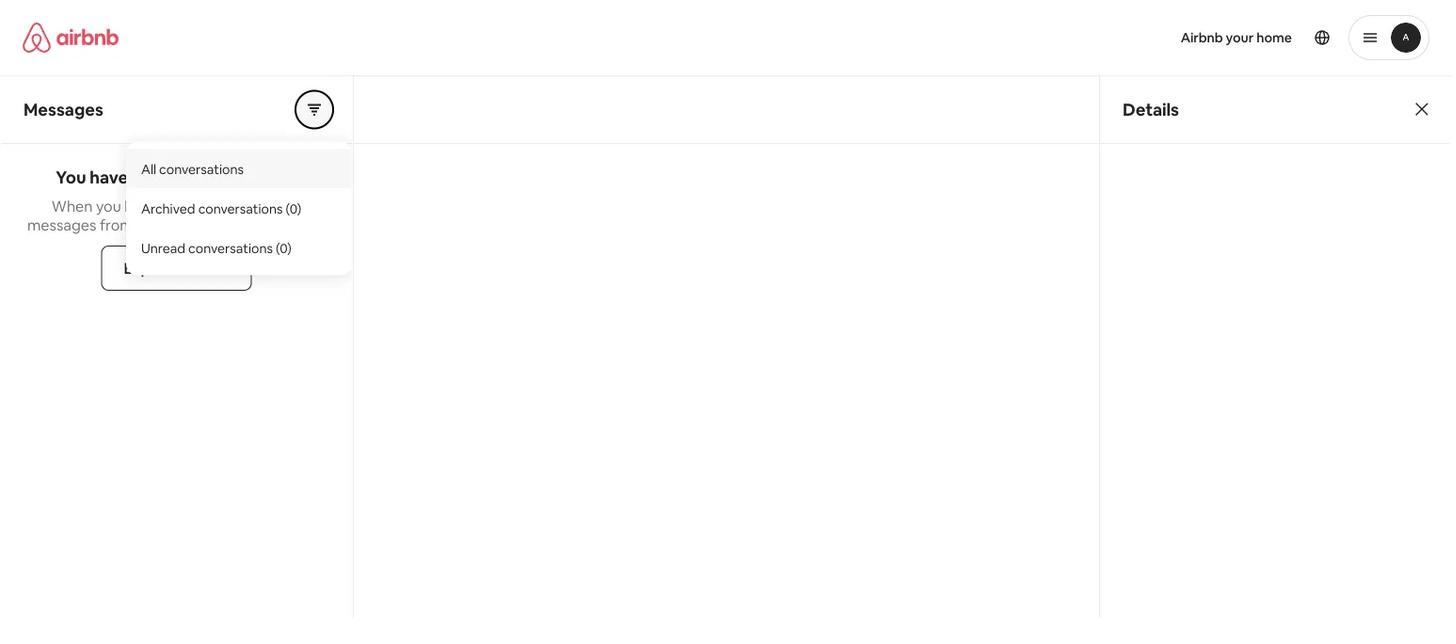Task type: vqa. For each thing, say whether or not it's contained in the screenshot.
Airbnb your home
yes



Task type: locate. For each thing, give the bounding box(es) containing it.
unread
[[141, 240, 185, 256]]

airbnb left home
[[1181, 29, 1223, 46]]

0 vertical spatial airbnb
[[1181, 29, 1223, 46]]

airbnb down unread conversations (0)
[[181, 258, 229, 278]]

archived
[[141, 200, 195, 217]]

airbnb inside profile element
[[1181, 29, 1223, 46]]

your
[[1226, 29, 1254, 46], [137, 215, 168, 234]]

0 horizontal spatial your
[[137, 215, 168, 234]]

airbnb
[[1181, 29, 1223, 46], [181, 258, 229, 278]]

conversations inside button
[[159, 160, 244, 177]]

profile element
[[749, 0, 1430, 75]]

(0) for archived conversations (0)
[[286, 200, 302, 217]]

2 vertical spatial conversations
[[188, 240, 273, 256]]

airbnb your home link
[[1169, 18, 1303, 57]]

you
[[56, 167, 86, 189]]

0 vertical spatial (0)
[[286, 200, 302, 217]]

(0) right show on the top
[[286, 200, 302, 217]]

or
[[203, 196, 217, 216]]

0 vertical spatial conversations
[[159, 160, 244, 177]]

1 horizontal spatial your
[[1226, 29, 1254, 46]]

explore
[[124, 258, 177, 278]]

conversations
[[159, 160, 244, 177], [198, 200, 283, 217], [188, 240, 273, 256]]

a
[[163, 196, 171, 216]]

explore airbnb
[[124, 258, 229, 278]]

1 horizontal spatial airbnb
[[1181, 29, 1223, 46]]

your left home
[[1226, 29, 1254, 46]]

1 vertical spatial conversations
[[198, 200, 283, 217]]

1 vertical spatial your
[[137, 215, 168, 234]]

experience,
[[220, 196, 301, 216]]

your inside you have no unread messages when you book a trip or experience, messages from your host will show up here.
[[137, 215, 168, 234]]

your inside profile element
[[1226, 29, 1254, 46]]

explore airbnb link
[[101, 246, 252, 291]]

0 vertical spatial your
[[1226, 29, 1254, 46]]

messaging page main contents element
[[0, 75, 1452, 620]]

archived conversations (0)
[[141, 200, 302, 217]]

1 vertical spatial (0)
[[276, 240, 292, 256]]

messages up experience,
[[216, 167, 297, 189]]

your up unread
[[137, 215, 168, 234]]

unread conversations (0)
[[141, 240, 292, 256]]

messages down you
[[27, 215, 96, 234]]

all conversations button
[[126, 149, 352, 189]]

host
[[171, 215, 202, 234]]

group
[[296, 91, 333, 128]]

0 horizontal spatial airbnb
[[181, 258, 229, 278]]

(0) down up on the top left of the page
[[276, 240, 292, 256]]

(0)
[[286, 200, 302, 217], [276, 240, 292, 256]]

1 horizontal spatial messages
[[216, 167, 297, 189]]

you have no unread messages when you book a trip or experience, messages from your host will show up here.
[[27, 167, 326, 234]]

1 vertical spatial airbnb
[[181, 258, 229, 278]]

0 horizontal spatial messages
[[27, 215, 96, 234]]

airbnb inside messaging page main contents element
[[181, 258, 229, 278]]

conversations for unread
[[188, 240, 273, 256]]

trip
[[175, 196, 199, 216]]

messages
[[216, 167, 297, 189], [27, 215, 96, 234]]



Task type: describe. For each thing, give the bounding box(es) containing it.
messages
[[24, 98, 103, 120]]

from
[[100, 215, 133, 234]]

all
[[141, 160, 156, 177]]

no
[[132, 167, 152, 189]]

conversations for all
[[159, 160, 244, 177]]

you
[[96, 196, 121, 216]]

book
[[124, 196, 160, 216]]

0 vertical spatial messages
[[216, 167, 297, 189]]

filter conversations. current filter: all conversations image
[[307, 102, 322, 117]]

conversations for archived
[[198, 200, 283, 217]]

1 vertical spatial messages
[[27, 215, 96, 234]]

unread
[[156, 167, 213, 189]]

airbnb your home
[[1181, 29, 1292, 46]]

when
[[52, 196, 93, 216]]

show
[[230, 215, 267, 234]]

all conversations
[[141, 160, 244, 177]]

up
[[270, 215, 288, 234]]

group inside messaging page main contents element
[[296, 91, 333, 128]]

(0) for unread conversations (0)
[[276, 240, 292, 256]]

have
[[90, 167, 128, 189]]

here.
[[291, 215, 326, 234]]

home
[[1257, 29, 1292, 46]]

details
[[1123, 98, 1179, 120]]

will
[[205, 215, 227, 234]]



